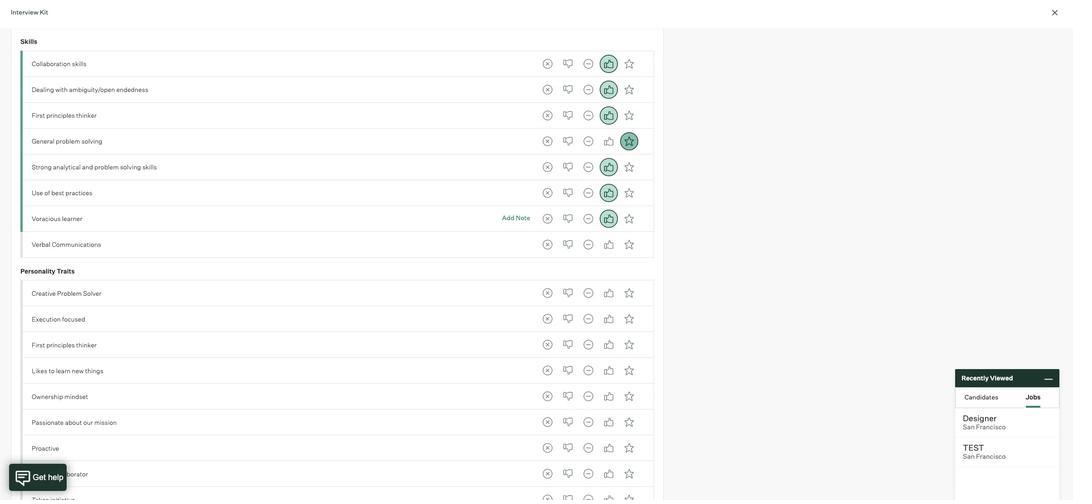 Task type: vqa. For each thing, say whether or not it's contained in the screenshot.
Privacy
no



Task type: describe. For each thing, give the bounding box(es) containing it.
no image for general problem solving
[[559, 132, 577, 151]]

no button for "mixed" button for 14th yes button from the bottom
[[559, 132, 577, 151]]

mission
[[94, 419, 117, 427]]

francisco for designer
[[977, 424, 1006, 432]]

execution
[[32, 316, 61, 323]]

definitely not image for communications
[[539, 236, 557, 254]]

strong yes image for solving
[[620, 132, 639, 151]]

definitely not button for "mixed" button associated with 14th yes button from the top
[[539, 414, 557, 432]]

collaboration skills
[[32, 60, 87, 68]]

no image for creative problem solver
[[559, 285, 577, 303]]

strong for strong collaborator
[[32, 471, 52, 478]]

no image for dealing with ambiguity/open endedness
[[559, 81, 577, 99]]

strong yes button for 17th yes button from the bottom of the page
[[620, 55, 639, 73]]

no button for 16th yes button from the top of the page's "mixed" button
[[559, 466, 577, 484]]

7 yes button from the top
[[600, 210, 618, 228]]

all
[[68, 15, 74, 22]]

mixed button for 11th yes button from the bottom
[[580, 210, 598, 228]]

strong yes image for ambiguity/open
[[620, 81, 639, 99]]

interview kit
[[11, 8, 48, 16]]

no button for 10th yes button from the bottom's "mixed" button
[[559, 236, 577, 254]]

no button for "mixed" button associated with 6th yes button from the bottom of the page
[[559, 362, 577, 380]]

kit
[[40, 8, 48, 16]]

collaboration
[[32, 60, 71, 68]]

strong yes image for strong yes button corresponding to 3rd yes button from the bottom
[[620, 440, 639, 458]]

no image for first principles thinker
[[559, 107, 577, 125]]

no button for 11th yes button from the bottom "mixed" button
[[559, 210, 577, 228]]

definitely not image for of
[[539, 184, 557, 202]]

definitely not image for thinker
[[539, 107, 557, 125]]

strong yes button for 6th yes button from the bottom of the page
[[620, 362, 639, 380]]

add note
[[502, 214, 531, 222]]

test san francisco
[[963, 443, 1006, 461]]

add
[[502, 214, 515, 222]]

on.
[[262, 15, 272, 22]]

no button for "mixed" button corresponding to 13th yes button from the top
[[559, 388, 577, 406]]

first for general
[[32, 112, 45, 119]]

about
[[65, 419, 82, 427]]

strong yes button for 10th yes button from the bottom
[[620, 236, 639, 254]]

likes to learn new things
[[32, 367, 103, 375]]

yes image for verbal communications
[[600, 236, 618, 254]]

0 horizontal spatial solving
[[82, 137, 102, 145]]

6 definitely not image from the top
[[539, 310, 557, 329]]

mixed button for 14th yes button from the top
[[580, 414, 598, 432]]

6 yes button from the top
[[600, 184, 618, 202]]

definitely not image for problem
[[539, 285, 557, 303]]

5 yes button from the top
[[600, 158, 618, 176]]

strong yes button for 3rd yes button from the bottom
[[620, 440, 639, 458]]

first principles thinker for with
[[32, 112, 97, 119]]

mixed button for 10th yes button from the bottom
[[580, 236, 598, 254]]

definitely not image for and
[[539, 158, 557, 176]]

3 mixed image from the top
[[580, 236, 598, 254]]

a
[[218, 15, 222, 22]]

mixed image for analytical
[[580, 158, 598, 176]]

best
[[51, 189, 64, 197]]

11 mixed image from the top
[[580, 440, 598, 458]]

1 strong yes image from the top
[[620, 55, 639, 73]]

designer
[[963, 414, 997, 424]]

5 definitely not image from the top
[[539, 210, 557, 228]]

mixed button for seventh yes button from the bottom of the page
[[580, 336, 598, 354]]

mindset
[[64, 393, 88, 401]]

strong yes image for best
[[620, 184, 639, 202]]

7 no image from the top
[[559, 491, 577, 501]]

verbal
[[32, 241, 51, 249]]

first principles thinker for focused
[[32, 341, 97, 349]]

5 mixed image from the top
[[580, 491, 598, 501]]

learner
[[62, 215, 82, 223]]

strong yes button for 6th yes button from the top
[[620, 184, 639, 202]]

no image for likes to learn new things
[[559, 362, 577, 380]]

9 yes button from the top
[[600, 285, 618, 303]]

and
[[82, 163, 93, 171]]

traits
[[57, 268, 75, 275]]

are
[[93, 15, 103, 22]]

no image for proactive
[[559, 440, 577, 458]]

strong yes button for 17th yes button
[[620, 491, 639, 501]]

no image for passionate about our mission
[[559, 414, 577, 432]]

no button for "mixed" button associated with 14th yes button from the top
[[559, 414, 577, 432]]

creative problem solver
[[32, 290, 101, 297]]

15 yes button from the top
[[600, 440, 618, 458]]

17 yes button from the top
[[600, 491, 618, 501]]

13 yes button from the top
[[600, 388, 618, 406]]

mixed image for focused
[[580, 310, 598, 329]]

general
[[32, 137, 54, 145]]

creative
[[32, 290, 56, 297]]

no button for 17th yes button from the bottom of the page's "mixed" button
[[559, 55, 577, 73]]

with
[[55, 86, 68, 93]]

no image for first principles thinker
[[559, 336, 577, 354]]

mixed image for mindset
[[580, 388, 598, 406]]

1 yes button from the top
[[600, 55, 618, 73]]

definitely not image for solving
[[539, 132, 557, 151]]

definitely not button for "mixed" button associated with 6th yes button from the bottom of the page
[[539, 362, 557, 380]]

14 yes button from the top
[[600, 414, 618, 432]]

strong analytical and problem solving skills
[[32, 163, 157, 171]]

first for likes
[[32, 341, 45, 349]]

10 definitely not image from the top
[[539, 491, 557, 501]]

mixed button for 10th yes button from the top of the page
[[580, 310, 598, 329]]

focused
[[62, 316, 85, 323]]

definitely not button for 17th yes button from the bottom of the page's "mixed" button
[[539, 55, 557, 73]]

communications
[[52, 241, 101, 249]]

practices
[[66, 189, 92, 197]]

no button for 17th yes button's "mixed" button
[[559, 491, 577, 501]]

4 yes button from the top
[[600, 132, 618, 151]]

no image for ownership mindset
[[559, 388, 577, 406]]

definitely not button for 10th yes button from the bottom's "mixed" button
[[539, 236, 557, 254]]

mixed image for skills
[[580, 55, 598, 73]]

1 no image from the top
[[559, 210, 577, 228]]

strong yes image for strong yes button related to 10th yes button from the top of the page
[[620, 310, 639, 329]]

yes image for general problem solving
[[600, 132, 618, 151]]

12 yes button from the top
[[600, 362, 618, 380]]

attributes
[[160, 15, 189, 22]]

strong yes image for strong yes button related to 11th yes button from the bottom
[[620, 210, 639, 228]]

8 definitely not image from the top
[[539, 440, 557, 458]]

strong yes image for strong yes button for seventh yes button from the bottom of the page
[[620, 336, 639, 354]]

definitely not button for "mixed" button related to 6th yes button from the top
[[539, 184, 557, 202]]

4 yes image from the top
[[600, 210, 618, 228]]

jobs
[[1026, 394, 1041, 401]]

optional!
[[104, 15, 130, 22]]

strong yes image for strong yes button associated with 10th yes button from the bottom
[[620, 236, 639, 254]]

2 yes button from the top
[[600, 81, 618, 99]]

strong yes button for 13th yes button from the top
[[620, 388, 639, 406]]

8 yes button from the top
[[600, 236, 618, 254]]

collaborator
[[53, 471, 88, 478]]

rate
[[147, 15, 159, 22]]

10 yes button from the top
[[600, 310, 618, 329]]

no button for "mixed" button corresponding to 3rd yes button from the bottom
[[559, 440, 577, 458]]

opinion
[[239, 15, 261, 22]]

mixed image for about
[[580, 414, 598, 432]]

skills
[[20, 38, 37, 45]]

personality traits
[[20, 268, 75, 275]]

ownership
[[32, 393, 63, 401]]

5 mixed image from the top
[[580, 210, 598, 228]]

principles for focused
[[46, 341, 75, 349]]

to
[[49, 367, 55, 375]]

1 vertical spatial problem
[[94, 163, 119, 171]]

strong yes image for 15th yes button from the bottom of the page strong yes button
[[620, 107, 639, 125]]

strong collaborator
[[32, 471, 88, 478]]

test
[[963, 443, 985, 453]]

yes image for with
[[600, 81, 618, 99]]

definitely not button for "mixed" button associated with 10th yes button from the top of the page
[[539, 310, 557, 329]]

7 yes image from the top
[[600, 491, 618, 501]]

mixed button for ninth yes button from the bottom of the page
[[580, 285, 598, 303]]

interview
[[11, 8, 38, 16]]

general problem solving
[[32, 137, 102, 145]]

analytical
[[53, 163, 81, 171]]



Task type: locate. For each thing, give the bounding box(es) containing it.
6 strong yes button from the top
[[620, 184, 639, 202]]

mixed image for to
[[580, 362, 598, 380]]

0 vertical spatial skills
[[72, 60, 87, 68]]

strong
[[32, 163, 52, 171], [32, 471, 52, 478]]

definitely not image for mindset
[[539, 388, 557, 406]]

definitely not image
[[539, 55, 557, 73], [539, 184, 557, 202], [539, 236, 557, 254], [539, 285, 557, 303], [539, 336, 557, 354], [539, 362, 557, 380], [539, 388, 557, 406], [539, 440, 557, 458], [539, 466, 557, 484], [539, 491, 557, 501]]

execution focused
[[32, 316, 85, 323]]

first principles thinker down "with"
[[32, 112, 97, 119]]

have
[[203, 15, 217, 22]]

mixed button for 3rd yes button from the bottom
[[580, 440, 598, 458]]

4 definitely not image from the top
[[539, 285, 557, 303]]

1 horizontal spatial skills
[[142, 163, 157, 171]]

san
[[963, 424, 975, 432], [963, 453, 975, 461]]

5 strong yes image from the top
[[620, 184, 639, 202]]

9 no button from the top
[[559, 285, 577, 303]]

8 no button from the top
[[559, 236, 577, 254]]

only
[[132, 15, 145, 22]]

principles for with
[[46, 112, 75, 119]]

7 mixed button from the top
[[580, 210, 598, 228]]

strong down proactive
[[32, 471, 52, 478]]

mixed button for 13th yes button from the bottom
[[580, 158, 598, 176]]

11 definitely not button from the top
[[539, 336, 557, 354]]

problem
[[57, 290, 82, 297]]

strong yes button
[[620, 55, 639, 73], [620, 81, 639, 99], [620, 107, 639, 125], [620, 132, 639, 151], [620, 158, 639, 176], [620, 184, 639, 202], [620, 210, 639, 228], [620, 236, 639, 254], [620, 285, 639, 303], [620, 310, 639, 329], [620, 336, 639, 354], [620, 362, 639, 380], [620, 388, 639, 406], [620, 414, 639, 432], [620, 440, 639, 458], [620, 466, 639, 484], [620, 491, 639, 501]]

you
[[190, 15, 201, 22]]

fields
[[76, 15, 92, 22]]

1 strong from the top
[[32, 163, 52, 171]]

no button for "mixed" button corresponding to 15th yes button from the bottom of the page
[[559, 107, 577, 125]]

9 yes image from the top
[[600, 440, 618, 458]]

use
[[32, 189, 43, 197]]

first down dealing at the top left
[[32, 112, 45, 119]]

yes image for strong analytical and problem solving skills
[[600, 158, 618, 176]]

san inside test san francisco
[[963, 453, 975, 461]]

1 vertical spatial solving
[[120, 163, 141, 171]]

4 definitely not button from the top
[[539, 132, 557, 151]]

no button for seventh yes button from the bottom of the page "mixed" button
[[559, 336, 577, 354]]

definitely not button for "mixed" button for 14th yes button from the bottom
[[539, 132, 557, 151]]

ambiguity/open
[[69, 86, 115, 93]]

0 vertical spatial solving
[[82, 137, 102, 145]]

clear
[[223, 15, 238, 22]]

remember, all fields are optional! only rate attributes you have a clear opinion on.
[[32, 15, 272, 22]]

yes button
[[600, 55, 618, 73], [600, 81, 618, 99], [600, 107, 618, 125], [600, 132, 618, 151], [600, 158, 618, 176], [600, 184, 618, 202], [600, 210, 618, 228], [600, 236, 618, 254], [600, 285, 618, 303], [600, 310, 618, 329], [600, 336, 618, 354], [600, 362, 618, 380], [600, 388, 618, 406], [600, 414, 618, 432], [600, 440, 618, 458], [600, 466, 618, 484], [600, 491, 618, 501]]

7 strong yes image from the top
[[620, 466, 639, 484]]

9 strong yes button from the top
[[620, 285, 639, 303]]

1 strong yes image from the top
[[620, 107, 639, 125]]

mixed button for 17th yes button from the bottom of the page
[[580, 55, 598, 73]]

2 thinker from the top
[[76, 341, 97, 349]]

2 san from the top
[[963, 453, 975, 461]]

4 no button from the top
[[559, 132, 577, 151]]

close image
[[1050, 7, 1061, 18]]

10 mixed button from the top
[[580, 310, 598, 329]]

san down 'designer san francisco'
[[963, 453, 975, 461]]

mixed image
[[580, 81, 598, 99], [580, 107, 598, 125], [580, 236, 598, 254], [580, 285, 598, 303], [580, 491, 598, 501]]

ownership mindset
[[32, 393, 88, 401]]

san for test
[[963, 453, 975, 461]]

16 strong yes button from the top
[[620, 466, 639, 484]]

3 definitely not image from the top
[[539, 132, 557, 151]]

3 no image from the top
[[559, 336, 577, 354]]

1 yes image from the top
[[600, 107, 618, 125]]

strong yes image
[[620, 107, 639, 125], [620, 210, 639, 228], [620, 236, 639, 254], [620, 285, 639, 303], [620, 310, 639, 329], [620, 336, 639, 354], [620, 362, 639, 380], [620, 388, 639, 406], [620, 440, 639, 458], [620, 491, 639, 501]]

1 definitely not button from the top
[[539, 55, 557, 73]]

add note link
[[502, 212, 531, 222]]

16 yes button from the top
[[600, 466, 618, 484]]

mixed button
[[580, 55, 598, 73], [580, 81, 598, 99], [580, 107, 598, 125], [580, 132, 598, 151], [580, 158, 598, 176], [580, 184, 598, 202], [580, 210, 598, 228], [580, 236, 598, 254], [580, 285, 598, 303], [580, 310, 598, 329], [580, 336, 598, 354], [580, 362, 598, 380], [580, 388, 598, 406], [580, 414, 598, 432], [580, 440, 598, 458], [580, 466, 598, 484], [580, 491, 598, 501]]

strong yes image
[[620, 55, 639, 73], [620, 81, 639, 99], [620, 132, 639, 151], [620, 158, 639, 176], [620, 184, 639, 202], [620, 414, 639, 432], [620, 466, 639, 484]]

san up test
[[963, 424, 975, 432]]

solving up strong analytical and problem solving skills
[[82, 137, 102, 145]]

francisco down 'designer san francisco'
[[977, 453, 1006, 461]]

7 strong yes button from the top
[[620, 210, 639, 228]]

no button for "mixed" button associated with 13th yes button from the bottom
[[559, 158, 577, 176]]

yes image
[[600, 107, 618, 125], [600, 132, 618, 151], [600, 158, 618, 176], [600, 236, 618, 254], [600, 362, 618, 380], [600, 388, 618, 406], [600, 491, 618, 501]]

no image
[[559, 210, 577, 228], [559, 236, 577, 254], [559, 336, 577, 354], [559, 362, 577, 380], [559, 414, 577, 432], [559, 440, 577, 458], [559, 491, 577, 501]]

1 vertical spatial skills
[[142, 163, 157, 171]]

proactive
[[32, 445, 59, 453]]

mixed button for 13th yes button from the top
[[580, 388, 598, 406]]

strong yes button for 16th yes button from the top of the page
[[620, 466, 639, 484]]

4 definitely not image from the top
[[539, 158, 557, 176]]

11 yes button from the top
[[600, 336, 618, 354]]

our
[[83, 419, 93, 427]]

15 definitely not button from the top
[[539, 440, 557, 458]]

first
[[32, 112, 45, 119], [32, 341, 45, 349]]

1 vertical spatial thinker
[[76, 341, 97, 349]]

0 vertical spatial san
[[963, 424, 975, 432]]

francisco inside test san francisco
[[977, 453, 1006, 461]]

5 yes image from the top
[[600, 285, 618, 303]]

8 mixed image from the top
[[580, 362, 598, 380]]

definitely not image for to
[[539, 362, 557, 380]]

yes image for of
[[600, 184, 618, 202]]

no image for strong analytical and problem solving skills
[[559, 158, 577, 176]]

0 vertical spatial first principles thinker
[[32, 112, 97, 119]]

mixed button for 15th yes button from the bottom of the page
[[580, 107, 598, 125]]

san inside 'designer san francisco'
[[963, 424, 975, 432]]

3 yes button from the top
[[600, 107, 618, 125]]

definitely not image for our
[[539, 414, 557, 432]]

strong yes image for and
[[620, 158, 639, 176]]

recently
[[962, 375, 989, 383]]

2 yes image from the top
[[600, 132, 618, 151]]

2 principles from the top
[[46, 341, 75, 349]]

9 definitely not button from the top
[[539, 285, 557, 303]]

first principles thinker
[[32, 112, 97, 119], [32, 341, 97, 349]]

francisco
[[977, 424, 1006, 432], [977, 453, 1006, 461]]

2 first from the top
[[32, 341, 45, 349]]

4 strong yes button from the top
[[620, 132, 639, 151]]

no button for "mixed" button associated with 10th yes button from the top of the page
[[559, 310, 577, 329]]

6 strong yes image from the top
[[620, 336, 639, 354]]

3 yes image from the top
[[600, 158, 618, 176]]

2 strong yes image from the top
[[620, 81, 639, 99]]

definitely not image
[[539, 81, 557, 99], [539, 107, 557, 125], [539, 132, 557, 151], [539, 158, 557, 176], [539, 210, 557, 228], [539, 310, 557, 329], [539, 414, 557, 432]]

16 no button from the top
[[559, 466, 577, 484]]

learn
[[56, 367, 71, 375]]

5 no button from the top
[[559, 158, 577, 176]]

10 yes image from the top
[[600, 466, 618, 484]]

1 vertical spatial francisco
[[977, 453, 1006, 461]]

voracious
[[32, 215, 61, 223]]

no image for execution focused
[[559, 310, 577, 329]]

0 horizontal spatial problem
[[56, 137, 80, 145]]

6 yes image from the top
[[600, 388, 618, 406]]

remember,
[[32, 15, 66, 22]]

11 strong yes button from the top
[[620, 336, 639, 354]]

definitely not button for "mixed" button corresponding to 13th yes button from the top
[[539, 388, 557, 406]]

likes
[[32, 367, 47, 375]]

1 no image from the top
[[559, 55, 577, 73]]

7 definitely not image from the top
[[539, 388, 557, 406]]

1 first from the top
[[32, 112, 45, 119]]

strong yes button for 14th yes button from the top
[[620, 414, 639, 432]]

problem right and
[[94, 163, 119, 171]]

no image for collaboration skills
[[559, 55, 577, 73]]

3 mixed button from the top
[[580, 107, 598, 125]]

17 no button from the top
[[559, 491, 577, 501]]

14 definitely not button from the top
[[539, 414, 557, 432]]

solving
[[82, 137, 102, 145], [120, 163, 141, 171]]

candidates
[[965, 394, 999, 401]]

viewed
[[991, 375, 1014, 383]]

12 mixed image from the top
[[580, 466, 598, 484]]

0 vertical spatial principles
[[46, 112, 75, 119]]

mixed image for collaborator
[[580, 466, 598, 484]]

2 no button from the top
[[559, 81, 577, 99]]

strong yes image for 13th yes button from the top strong yes button
[[620, 388, 639, 406]]

solving right and
[[120, 163, 141, 171]]

recently viewed
[[962, 375, 1014, 383]]

0 vertical spatial francisco
[[977, 424, 1006, 432]]

designer san francisco
[[963, 414, 1006, 432]]

3 no button from the top
[[559, 107, 577, 125]]

problem
[[56, 137, 80, 145], [94, 163, 119, 171]]

no button
[[559, 55, 577, 73], [559, 81, 577, 99], [559, 107, 577, 125], [559, 132, 577, 151], [559, 158, 577, 176], [559, 184, 577, 202], [559, 210, 577, 228], [559, 236, 577, 254], [559, 285, 577, 303], [559, 310, 577, 329], [559, 336, 577, 354], [559, 362, 577, 380], [559, 388, 577, 406], [559, 414, 577, 432], [559, 440, 577, 458], [559, 466, 577, 484], [559, 491, 577, 501]]

0 vertical spatial problem
[[56, 137, 80, 145]]

mixed image for thinker
[[580, 107, 598, 125]]

new
[[72, 367, 84, 375]]

10 no image from the top
[[559, 466, 577, 484]]

mixed image for principles
[[580, 336, 598, 354]]

yes image for about
[[600, 414, 618, 432]]

15 mixed button from the top
[[580, 440, 598, 458]]

16 definitely not button from the top
[[539, 466, 557, 484]]

4 strong yes image from the top
[[620, 158, 639, 176]]

yes image for first principles thinker
[[600, 107, 618, 125]]

thinker down dealing with ambiguity/open endedness
[[76, 112, 97, 119]]

0 vertical spatial first
[[32, 112, 45, 119]]

strong yes button for 15th yes button from the bottom of the page
[[620, 107, 639, 125]]

1 no button from the top
[[559, 55, 577, 73]]

4 yes image from the top
[[600, 236, 618, 254]]

definitely not button for "mixed" button related to ninth yes button from the bottom of the page
[[539, 285, 557, 303]]

yes image
[[600, 55, 618, 73], [600, 81, 618, 99], [600, 184, 618, 202], [600, 210, 618, 228], [600, 285, 618, 303], [600, 310, 618, 329], [600, 336, 618, 354], [600, 414, 618, 432], [600, 440, 618, 458], [600, 466, 618, 484]]

3 strong yes image from the top
[[620, 132, 639, 151]]

4 strong yes image from the top
[[620, 285, 639, 303]]

endedness
[[116, 86, 148, 93]]

0 vertical spatial strong
[[32, 163, 52, 171]]

definitely not button for "mixed" button associated with 13th yes button from the bottom
[[539, 158, 557, 176]]

2 mixed image from the top
[[580, 107, 598, 125]]

no button for 16th yes button from the bottom "mixed" button
[[559, 81, 577, 99]]

definitely not button for 16th yes button from the bottom "mixed" button
[[539, 81, 557, 99]]

strong yes button for 14th yes button from the bottom
[[620, 132, 639, 151]]

7 mixed image from the top
[[580, 336, 598, 354]]

mixed button for 6th yes button from the bottom of the page
[[580, 362, 598, 380]]

tab list containing candidates
[[956, 388, 1060, 408]]

strong yes image for 6th yes button from the bottom of the page's strong yes button
[[620, 362, 639, 380]]

strong left analytical
[[32, 163, 52, 171]]

francisco inside 'designer san francisco'
[[977, 424, 1006, 432]]

3 strong yes image from the top
[[620, 236, 639, 254]]

thinker for solving
[[76, 112, 97, 119]]

strong yes button for 16th yes button from the bottom
[[620, 81, 639, 99]]

mixed button for 6th yes button from the top
[[580, 184, 598, 202]]

13 strong yes button from the top
[[620, 388, 639, 406]]

10 strong yes image from the top
[[620, 491, 639, 501]]

12 definitely not button from the top
[[539, 362, 557, 380]]

no image
[[559, 55, 577, 73], [559, 81, 577, 99], [559, 107, 577, 125], [559, 132, 577, 151], [559, 158, 577, 176], [559, 184, 577, 202], [559, 285, 577, 303], [559, 310, 577, 329], [559, 388, 577, 406], [559, 466, 577, 484]]

dealing
[[32, 86, 54, 93]]

of
[[45, 189, 50, 197]]

definitely not button
[[539, 55, 557, 73], [539, 81, 557, 99], [539, 107, 557, 125], [539, 132, 557, 151], [539, 158, 557, 176], [539, 184, 557, 202], [539, 210, 557, 228], [539, 236, 557, 254], [539, 285, 557, 303], [539, 310, 557, 329], [539, 336, 557, 354], [539, 362, 557, 380], [539, 388, 557, 406], [539, 414, 557, 432], [539, 440, 557, 458], [539, 466, 557, 484], [539, 491, 557, 501]]

solver
[[83, 290, 101, 297]]

definitely not button for "mixed" button corresponding to 15th yes button from the bottom of the page
[[539, 107, 557, 125]]

4 no image from the top
[[559, 362, 577, 380]]

5 no image from the top
[[559, 158, 577, 176]]

10 strong yes button from the top
[[620, 310, 639, 329]]

strong yes button for 10th yes button from the top of the page
[[620, 310, 639, 329]]

yes image for principles
[[600, 336, 618, 354]]

0 horizontal spatial skills
[[72, 60, 87, 68]]

mixed image for problem
[[580, 132, 598, 151]]

1 horizontal spatial problem
[[94, 163, 119, 171]]

definitely not image for collaborator
[[539, 466, 557, 484]]

strong yes image for our
[[620, 414, 639, 432]]

strong for strong analytical and problem solving skills
[[32, 163, 52, 171]]

1 strong yes button from the top
[[620, 55, 639, 73]]

6 mixed image from the top
[[580, 310, 598, 329]]

san for designer
[[963, 424, 975, 432]]

yes image for collaborator
[[600, 466, 618, 484]]

yes image for problem
[[600, 285, 618, 303]]

note
[[516, 214, 531, 222]]

no image for verbal communications
[[559, 236, 577, 254]]

first principles thinker up learn
[[32, 341, 97, 349]]

passionate
[[32, 419, 64, 427]]

3 mixed image from the top
[[580, 158, 598, 176]]

strong yes image for strong yes button for 17th yes button
[[620, 491, 639, 501]]

thinker
[[76, 112, 97, 119], [76, 341, 97, 349]]

verbal communications
[[32, 241, 101, 249]]

2 definitely not image from the top
[[539, 107, 557, 125]]

2 no image from the top
[[559, 81, 577, 99]]

6 strong yes image from the top
[[620, 414, 639, 432]]

1 mixed image from the top
[[580, 81, 598, 99]]

definitely not button for seventh yes button from the bottom of the page "mixed" button
[[539, 336, 557, 354]]

mixed button for 14th yes button from the bottom
[[580, 132, 598, 151]]

1 vertical spatial first principles thinker
[[32, 341, 97, 349]]

strong yes button for 13th yes button from the bottom
[[620, 158, 639, 176]]

strong yes button for ninth yes button from the bottom of the page
[[620, 285, 639, 303]]

9 no image from the top
[[559, 388, 577, 406]]

francisco up test san francisco
[[977, 424, 1006, 432]]

tab list
[[539, 55, 639, 73], [539, 81, 639, 99], [539, 107, 639, 125], [539, 132, 639, 151], [539, 158, 639, 176], [539, 184, 639, 202], [539, 210, 639, 228], [539, 236, 639, 254], [539, 285, 639, 303], [539, 310, 639, 329], [539, 336, 639, 354], [539, 362, 639, 380], [539, 388, 639, 406], [956, 388, 1060, 408], [539, 414, 639, 432], [539, 440, 639, 458], [539, 466, 639, 484], [539, 491, 639, 501]]

2 strong yes image from the top
[[620, 210, 639, 228]]

personality
[[20, 268, 55, 275]]

1 first principles thinker from the top
[[32, 112, 97, 119]]

principles down execution focused
[[46, 341, 75, 349]]

skills
[[72, 60, 87, 68], [142, 163, 157, 171]]

use of best practices
[[32, 189, 92, 197]]

definitely not image for ambiguity/open
[[539, 81, 557, 99]]

problem right general
[[56, 137, 80, 145]]

5 strong yes button from the top
[[620, 158, 639, 176]]

definitely not button for 11th yes button from the bottom "mixed" button
[[539, 210, 557, 228]]

0 vertical spatial thinker
[[76, 112, 97, 119]]

10 no button from the top
[[559, 310, 577, 329]]

17 definitely not button from the top
[[539, 491, 557, 501]]

mixed image
[[580, 55, 598, 73], [580, 132, 598, 151], [580, 158, 598, 176], [580, 184, 598, 202], [580, 210, 598, 228], [580, 310, 598, 329], [580, 336, 598, 354], [580, 362, 598, 380], [580, 388, 598, 406], [580, 414, 598, 432], [580, 440, 598, 458], [580, 466, 598, 484]]

11 mixed button from the top
[[580, 336, 598, 354]]

strong yes button for seventh yes button from the bottom of the page
[[620, 336, 639, 354]]

1 vertical spatial strong
[[32, 471, 52, 478]]

16 mixed button from the top
[[580, 466, 598, 484]]

passionate about our mission
[[32, 419, 117, 427]]

principles down "with"
[[46, 112, 75, 119]]

13 mixed button from the top
[[580, 388, 598, 406]]

6 definitely not button from the top
[[539, 184, 557, 202]]

things
[[85, 367, 103, 375]]

strong yes button for 11th yes button from the bottom
[[620, 210, 639, 228]]

mixed button for 16th yes button from the bottom
[[580, 81, 598, 99]]

1 vertical spatial principles
[[46, 341, 75, 349]]

1 horizontal spatial solving
[[120, 163, 141, 171]]

principles
[[46, 112, 75, 119], [46, 341, 75, 349]]

voracious learner
[[32, 215, 82, 223]]

13 no button from the top
[[559, 388, 577, 406]]

3 definitely not image from the top
[[539, 236, 557, 254]]

first up likes
[[32, 341, 45, 349]]

thinker up things
[[76, 341, 97, 349]]

francisco for test
[[977, 453, 1006, 461]]

yes image for likes to learn new things
[[600, 362, 618, 380]]

7 no button from the top
[[559, 210, 577, 228]]

dealing with ambiguity/open endedness
[[32, 86, 148, 93]]

1 vertical spatial san
[[963, 453, 975, 461]]

1 vertical spatial first
[[32, 341, 45, 349]]



